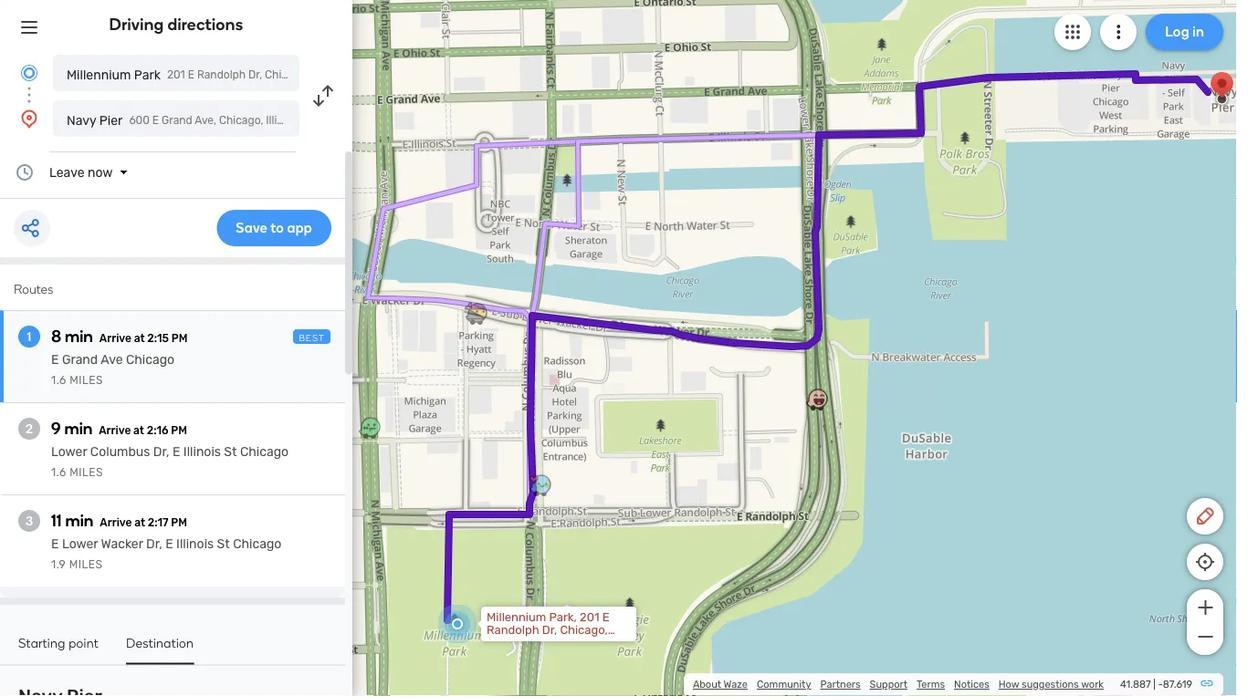 Task type: locate. For each thing, give the bounding box(es) containing it.
arrive inside 8 min arrive at 2:15 pm
[[99, 332, 131, 345]]

0 horizontal spatial illinois,
[[266, 114, 301, 127]]

illinois inside e lower wacker dr, e illinois st chicago 1.9 miles
[[176, 537, 214, 552]]

at for 9 min
[[133, 425, 144, 437]]

1 vertical spatial lower
[[62, 537, 98, 552]]

lower up 1.9
[[62, 537, 98, 552]]

min
[[65, 327, 93, 347], [64, 419, 92, 439], [65, 511, 93, 531]]

2 vertical spatial miles
[[69, 559, 103, 572]]

point
[[69, 636, 99, 651]]

e right 201 on the bottom left of page
[[602, 611, 609, 625]]

driving
[[109, 15, 164, 34]]

1 horizontal spatial grand
[[162, 114, 192, 127]]

park
[[134, 67, 161, 82]]

dr,
[[153, 445, 169, 460], [146, 537, 162, 552], [542, 624, 557, 638]]

1 vertical spatial miles
[[70, 467, 103, 479]]

2 vertical spatial min
[[65, 511, 93, 531]]

about waze community partners support terms notices how suggestions work
[[693, 679, 1104, 691]]

201
[[580, 611, 599, 625]]

navy pier 600 e grand ave, chicago, illinois, united states
[[67, 113, 373, 128]]

1 vertical spatial illinois,
[[487, 636, 524, 651]]

2 vertical spatial pm
[[171, 517, 187, 530]]

0 vertical spatial illinois,
[[266, 114, 301, 127]]

1 vertical spatial united
[[527, 636, 564, 651]]

0 vertical spatial 1.6
[[51, 374, 66, 387]]

united
[[304, 114, 337, 127], [527, 636, 564, 651]]

destination
[[126, 636, 194, 651]]

starting point
[[18, 636, 99, 651]]

e inside lower columbus dr, e illinois st chicago 1.6 miles
[[173, 445, 180, 460]]

millennium
[[67, 67, 131, 82], [487, 611, 546, 625]]

grand inside e grand ave chicago 1.6 miles
[[62, 352, 98, 368]]

arrive up wacker in the left bottom of the page
[[100, 517, 132, 530]]

0 vertical spatial united
[[304, 114, 337, 127]]

millennium inside millennium park, 201 e randolph dr, chicago, illinois, united states
[[487, 611, 546, 625]]

0 horizontal spatial united
[[304, 114, 337, 127]]

3
[[25, 514, 33, 529]]

0 vertical spatial millennium
[[67, 67, 131, 82]]

1 vertical spatial at
[[133, 425, 144, 437]]

e right columbus
[[173, 445, 180, 460]]

chicago
[[126, 352, 174, 368], [240, 445, 289, 460], [233, 537, 281, 552]]

pm inside 11 min arrive at 2:17 pm
[[171, 517, 187, 530]]

millennium inside button
[[67, 67, 131, 82]]

grand left ave,
[[162, 114, 192, 127]]

1 vertical spatial states
[[567, 636, 603, 651]]

park,
[[549, 611, 577, 625]]

states for park,
[[567, 636, 603, 651]]

0 vertical spatial lower
[[51, 445, 87, 460]]

wacker
[[101, 537, 143, 552]]

2 vertical spatial dr,
[[542, 624, 557, 638]]

e up 1.9
[[51, 537, 59, 552]]

arrive inside 11 min arrive at 2:17 pm
[[100, 517, 132, 530]]

|
[[1153, 679, 1156, 691]]

illinois right columbus
[[183, 445, 221, 460]]

0 vertical spatial grand
[[162, 114, 192, 127]]

united for pier
[[304, 114, 337, 127]]

states inside navy pier 600 e grand ave, chicago, illinois, united states
[[340, 114, 373, 127]]

0 vertical spatial miles
[[70, 374, 103, 387]]

chicago, right ave,
[[219, 114, 263, 127]]

1 vertical spatial 1.6
[[51, 467, 66, 479]]

min right 11
[[65, 511, 93, 531]]

0 vertical spatial at
[[134, 332, 145, 345]]

navy
[[67, 113, 96, 128]]

dr, right randolph
[[542, 624, 557, 638]]

community link
[[757, 679, 811, 691]]

waze
[[724, 679, 748, 691]]

2:15
[[147, 332, 169, 345]]

0 horizontal spatial chicago,
[[219, 114, 263, 127]]

0 vertical spatial chicago
[[126, 352, 174, 368]]

pm right the 2:15
[[171, 332, 188, 345]]

starting
[[18, 636, 65, 651]]

1.6 down 8
[[51, 374, 66, 387]]

0 vertical spatial st
[[224, 445, 237, 460]]

st inside e lower wacker dr, e illinois st chicago 1.9 miles
[[217, 537, 230, 552]]

about
[[693, 679, 721, 691]]

1 vertical spatial grand
[[62, 352, 98, 368]]

zoom out image
[[1194, 626, 1217, 648]]

pm right 2:16
[[171, 425, 187, 437]]

1 pm from the top
[[171, 332, 188, 345]]

grand
[[162, 114, 192, 127], [62, 352, 98, 368]]

e inside e grand ave chicago 1.6 miles
[[51, 352, 59, 368]]

arrive inside 9 min arrive at 2:16 pm
[[99, 425, 131, 437]]

starting point button
[[18, 636, 99, 663]]

miles inside e grand ave chicago 1.6 miles
[[70, 374, 103, 387]]

directions
[[168, 15, 243, 34]]

illinois, inside navy pier 600 e grand ave, chicago, illinois, united states
[[266, 114, 301, 127]]

support link
[[870, 679, 908, 691]]

miles right 1.9
[[69, 559, 103, 572]]

millennium up pier
[[67, 67, 131, 82]]

chicago inside e grand ave chicago 1.6 miles
[[126, 352, 174, 368]]

at left 2:16
[[133, 425, 144, 437]]

chicago, right randolph
[[560, 624, 608, 638]]

dr, inside e lower wacker dr, e illinois st chicago 1.9 miles
[[146, 537, 162, 552]]

illinois right wacker in the left bottom of the page
[[176, 537, 214, 552]]

united for park,
[[527, 636, 564, 651]]

destination button
[[126, 636, 194, 665]]

3 pm from the top
[[171, 517, 187, 530]]

columbus
[[90, 445, 150, 460]]

how
[[999, 679, 1019, 691]]

-
[[1158, 679, 1163, 691]]

8
[[51, 327, 61, 347]]

1 vertical spatial illinois
[[176, 537, 214, 552]]

e down 2:17
[[165, 537, 173, 552]]

600
[[129, 114, 150, 127]]

1 vertical spatial arrive
[[99, 425, 131, 437]]

0 vertical spatial min
[[65, 327, 93, 347]]

at left the 2:15
[[134, 332, 145, 345]]

lower inside lower columbus dr, e illinois st chicago 1.6 miles
[[51, 445, 87, 460]]

chicago, inside millennium park, 201 e randolph dr, chicago, illinois, united states
[[560, 624, 608, 638]]

1 horizontal spatial united
[[527, 636, 564, 651]]

illinois, inside millennium park, 201 e randolph dr, chicago, illinois, united states
[[487, 636, 524, 651]]

millennium for millennium park, 201 e randolph dr, chicago, illinois, united states
[[487, 611, 546, 625]]

driving directions
[[109, 15, 243, 34]]

illinois, for park,
[[487, 636, 524, 651]]

illinois inside lower columbus dr, e illinois st chicago 1.6 miles
[[183, 445, 221, 460]]

ave
[[101, 352, 123, 368]]

1 vertical spatial chicago,
[[560, 624, 608, 638]]

chicago,
[[219, 114, 263, 127], [560, 624, 608, 638]]

partners
[[820, 679, 861, 691]]

pm for 9 min
[[171, 425, 187, 437]]

1.6 down 9
[[51, 467, 66, 479]]

min right 9
[[64, 419, 92, 439]]

states
[[340, 114, 373, 127], [567, 636, 603, 651]]

united inside millennium park, 201 e randolph dr, chicago, illinois, united states
[[527, 636, 564, 651]]

1 horizontal spatial illinois,
[[487, 636, 524, 651]]

united inside navy pier 600 e grand ave, chicago, illinois, united states
[[304, 114, 337, 127]]

1.9
[[51, 559, 66, 572]]

1 vertical spatial chicago
[[240, 445, 289, 460]]

at inside 11 min arrive at 2:17 pm
[[134, 517, 145, 530]]

st
[[224, 445, 237, 460], [217, 537, 230, 552]]

dr, down 2:17
[[146, 537, 162, 552]]

best
[[299, 332, 325, 343]]

arrive for 8 min
[[99, 332, 131, 345]]

pm
[[171, 332, 188, 345], [171, 425, 187, 437], [171, 517, 187, 530]]

at inside 8 min arrive at 2:15 pm
[[134, 332, 145, 345]]

2 vertical spatial at
[[134, 517, 145, 530]]

1 horizontal spatial millennium
[[487, 611, 546, 625]]

2 pm from the top
[[171, 425, 187, 437]]

millennium left park,
[[487, 611, 546, 625]]

location image
[[18, 108, 40, 130]]

illinois, for pier
[[266, 114, 301, 127]]

illinois,
[[266, 114, 301, 127], [487, 636, 524, 651]]

0 vertical spatial dr,
[[153, 445, 169, 460]]

at
[[134, 332, 145, 345], [133, 425, 144, 437], [134, 517, 145, 530]]

lower inside e lower wacker dr, e illinois st chicago 1.9 miles
[[62, 537, 98, 552]]

arrive for 9 min
[[99, 425, 131, 437]]

miles down columbus
[[70, 467, 103, 479]]

e
[[152, 114, 159, 127], [51, 352, 59, 368], [173, 445, 180, 460], [51, 537, 59, 552], [165, 537, 173, 552], [602, 611, 609, 625]]

lower down 9
[[51, 445, 87, 460]]

1 horizontal spatial chicago,
[[560, 624, 608, 638]]

1.6 inside e grand ave chicago 1.6 miles
[[51, 374, 66, 387]]

arrive
[[99, 332, 131, 345], [99, 425, 131, 437], [100, 517, 132, 530]]

millennium park button
[[53, 55, 299, 91]]

illinois
[[183, 445, 221, 460], [176, 537, 214, 552]]

partners link
[[820, 679, 861, 691]]

1 vertical spatial st
[[217, 537, 230, 552]]

1 vertical spatial min
[[64, 419, 92, 439]]

0 horizontal spatial millennium
[[67, 67, 131, 82]]

e grand ave chicago 1.6 miles
[[51, 352, 174, 387]]

min right 8
[[65, 327, 93, 347]]

pier
[[99, 113, 123, 128]]

2 vertical spatial chicago
[[233, 537, 281, 552]]

current location image
[[18, 62, 40, 84]]

1 horizontal spatial states
[[567, 636, 603, 651]]

chicago, inside navy pier 600 e grand ave, chicago, illinois, united states
[[219, 114, 263, 127]]

1 vertical spatial millennium
[[487, 611, 546, 625]]

pm inside 8 min arrive at 2:15 pm
[[171, 332, 188, 345]]

pm for 11 min
[[171, 517, 187, 530]]

dr, down 2:16
[[153, 445, 169, 460]]

grand left ave
[[62, 352, 98, 368]]

0 horizontal spatial states
[[340, 114, 373, 127]]

e down 8
[[51, 352, 59, 368]]

pm inside 9 min arrive at 2:16 pm
[[171, 425, 187, 437]]

miles
[[70, 374, 103, 387], [70, 467, 103, 479], [69, 559, 103, 572]]

1 vertical spatial pm
[[171, 425, 187, 437]]

pm right 2:17
[[171, 517, 187, 530]]

e inside millennium park, 201 e randolph dr, chicago, illinois, united states
[[602, 611, 609, 625]]

1 1.6 from the top
[[51, 374, 66, 387]]

at left 2:17
[[134, 517, 145, 530]]

chicago inside e lower wacker dr, e illinois st chicago 1.9 miles
[[233, 537, 281, 552]]

arrive up ave
[[99, 332, 131, 345]]

2 vertical spatial arrive
[[100, 517, 132, 530]]

notices
[[954, 679, 990, 691]]

1 vertical spatial dr,
[[146, 537, 162, 552]]

0 vertical spatial illinois
[[183, 445, 221, 460]]

states inside millennium park, 201 e randolph dr, chicago, illinois, united states
[[567, 636, 603, 651]]

link image
[[1200, 677, 1214, 691]]

at inside 9 min arrive at 2:16 pm
[[133, 425, 144, 437]]

0 vertical spatial chicago,
[[219, 114, 263, 127]]

miles down ave
[[70, 374, 103, 387]]

0 horizontal spatial grand
[[62, 352, 98, 368]]

st inside lower columbus dr, e illinois st chicago 1.6 miles
[[224, 445, 237, 460]]

arrive up columbus
[[99, 425, 131, 437]]

0 vertical spatial pm
[[171, 332, 188, 345]]

e right "600"
[[152, 114, 159, 127]]

0 vertical spatial states
[[340, 114, 373, 127]]

1
[[27, 329, 31, 345]]

0 vertical spatial arrive
[[99, 332, 131, 345]]

1.6
[[51, 374, 66, 387], [51, 467, 66, 479]]

min for 9 min
[[64, 419, 92, 439]]

2 1.6 from the top
[[51, 467, 66, 479]]

lower
[[51, 445, 87, 460], [62, 537, 98, 552]]



Task type: vqa. For each thing, say whether or not it's contained in the screenshot.
left Brazil
no



Task type: describe. For each thing, give the bounding box(es) containing it.
community
[[757, 679, 811, 691]]

9
[[51, 419, 61, 439]]

about waze link
[[693, 679, 748, 691]]

1.6 inside lower columbus dr, e illinois st chicago 1.6 miles
[[51, 467, 66, 479]]

41.887 | -87.619
[[1120, 679, 1192, 691]]

zoom in image
[[1194, 597, 1217, 619]]

ave,
[[195, 114, 216, 127]]

miles inside lower columbus dr, e illinois st chicago 1.6 miles
[[70, 467, 103, 479]]

suggestions
[[1022, 679, 1079, 691]]

min for 11 min
[[65, 511, 93, 531]]

min for 8 min
[[65, 327, 93, 347]]

pencil image
[[1194, 506, 1216, 528]]

millennium for millennium park
[[67, 67, 131, 82]]

millennium park, 201 e randolph dr, chicago, illinois, united states
[[487, 611, 609, 651]]

notices link
[[954, 679, 990, 691]]

routes
[[14, 282, 53, 297]]

11 min arrive at 2:17 pm
[[51, 511, 187, 531]]

lower columbus dr, e illinois st chicago 1.6 miles
[[51, 445, 289, 479]]

at for 8 min
[[134, 332, 145, 345]]

dr, inside lower columbus dr, e illinois st chicago 1.6 miles
[[153, 445, 169, 460]]

terms link
[[917, 679, 945, 691]]

states for pier
[[340, 114, 373, 127]]

chicago, for park,
[[560, 624, 608, 638]]

support
[[870, 679, 908, 691]]

41.887
[[1120, 679, 1151, 691]]

dr, inside millennium park, 201 e randolph dr, chicago, illinois, united states
[[542, 624, 557, 638]]

randolph
[[487, 624, 539, 638]]

clock image
[[14, 162, 36, 184]]

leave now
[[49, 165, 113, 180]]

2:17
[[148, 517, 169, 530]]

grand inside navy pier 600 e grand ave, chicago, illinois, united states
[[162, 114, 192, 127]]

miles inside e lower wacker dr, e illinois st chicago 1.9 miles
[[69, 559, 103, 572]]

pm for 8 min
[[171, 332, 188, 345]]

chicago, for pier
[[219, 114, 263, 127]]

11
[[51, 511, 62, 531]]

9 min arrive at 2:16 pm
[[51, 419, 187, 439]]

leave
[[49, 165, 84, 180]]

terms
[[917, 679, 945, 691]]

87.619
[[1163, 679, 1192, 691]]

how suggestions work link
[[999, 679, 1104, 691]]

millennium park
[[67, 67, 161, 82]]

e lower wacker dr, e illinois st chicago 1.9 miles
[[51, 537, 281, 572]]

2:16
[[147, 425, 169, 437]]

chicago inside lower columbus dr, e illinois st chicago 1.6 miles
[[240, 445, 289, 460]]

now
[[88, 165, 113, 180]]

at for 11 min
[[134, 517, 145, 530]]

2
[[26, 421, 33, 437]]

e inside navy pier 600 e grand ave, chicago, illinois, united states
[[152, 114, 159, 127]]

8 min arrive at 2:15 pm
[[51, 327, 188, 347]]

arrive for 11 min
[[100, 517, 132, 530]]

work
[[1081, 679, 1104, 691]]



